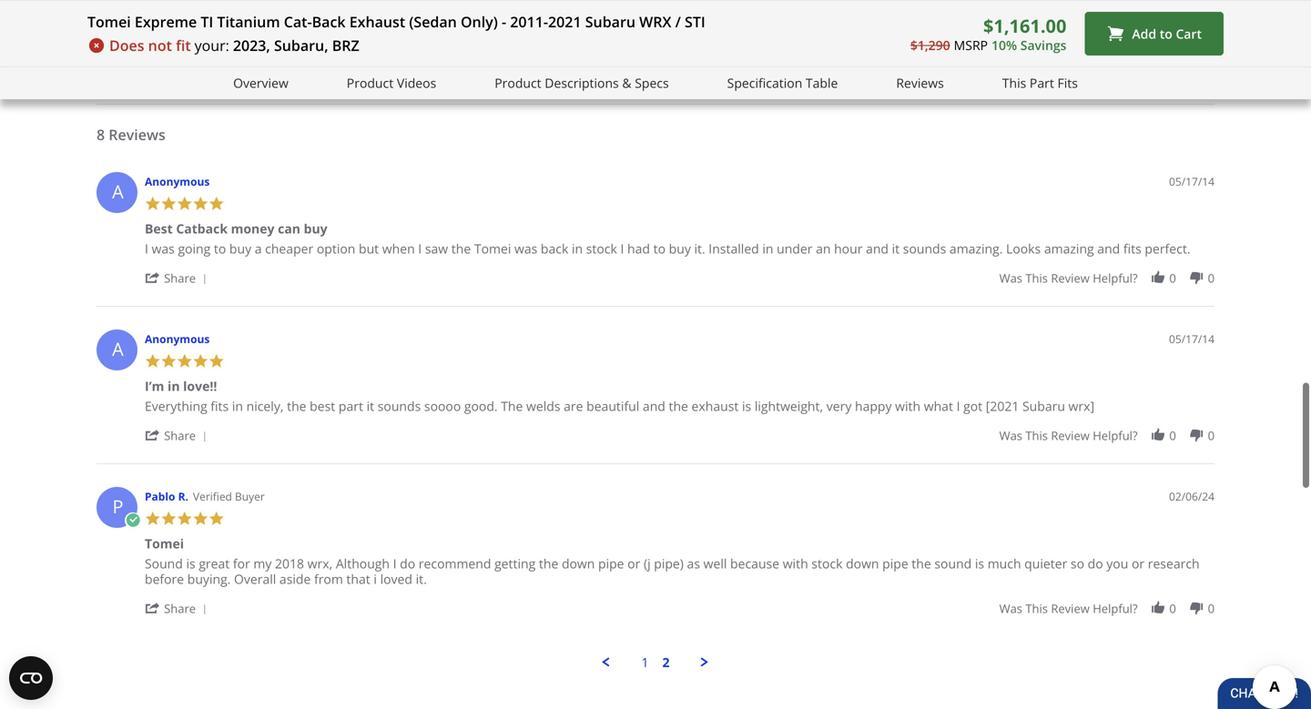 Task type: vqa. For each thing, say whether or not it's contained in the screenshot.
the checkout
no



Task type: describe. For each thing, give the bounding box(es) containing it.
nicely,
[[246, 436, 284, 454]]

rating element
[[97, 88, 297, 120]]

i inside 'i'm in love!! everything fits in nicely, the best part it sounds soooo good. the welds are beautiful and the exhaust is lightweight, very happy with what i got [2021 subaru wrx]'
[[957, 436, 960, 454]]

perfect.
[[1145, 279, 1191, 296]]

subaru inside 'i'm in love!! everything fits in nicely, the best part it sounds soooo good. the welds are beautiful and the exhaust is lightweight, very happy with what i got [2021 subaru wrx]'
[[1023, 436, 1066, 454]]

not
[[148, 36, 172, 55]]

sound
[[935, 594, 972, 611]]

wrx
[[640, 12, 672, 31]]

reviews link
[[897, 73, 944, 94]]

0 horizontal spatial is
[[186, 594, 196, 611]]

amazing
[[1045, 279, 1095, 296]]

under
[[777, 279, 813, 296]]

got
[[964, 436, 983, 454]]

2 down from the left
[[846, 594, 879, 611]]

fit
[[176, 36, 191, 55]]

research
[[1148, 594, 1200, 611]]

2 or from the left
[[1132, 594, 1145, 611]]

love!!
[[183, 416, 217, 434]]

$1,161.00 $1,290 msrp 10% savings
[[911, 13, 1067, 54]]

it inside 'i'm in love!! everything fits in nicely, the best part it sounds soooo good. the welds are beautiful and the exhaust is lightweight, very happy with what i got [2021 subaru wrx]'
[[367, 436, 374, 454]]

cart
[[1176, 25, 1202, 42]]

only)
[[461, 12, 498, 31]]

product descriptions & specs
[[495, 74, 669, 92]]

hour
[[834, 279, 863, 296]]

option
[[317, 279, 356, 296]]

$1,290
[[911, 36, 951, 54]]

(sedan
[[409, 12, 457, 31]]

0 horizontal spatial buy
[[229, 279, 251, 296]]

from
[[314, 609, 343, 627]]

everything
[[145, 436, 207, 454]]

/
[[675, 12, 681, 31]]

i left had
[[621, 279, 624, 296]]

the inside best catback money can buy i was going to buy a cheaper option but when i saw the tomei was back in stock i had to buy it. installed in under an hour and it sounds amazing. looks amazing and fits perfect.
[[452, 279, 471, 296]]

tomei inside best catback money can buy i was going to buy a cheaper option but when i saw the tomei was back in stock i had to buy it. installed in under an hour and it sounds amazing. looks amazing and fits perfect.
[[474, 279, 511, 296]]

0 group
[[1208, 309, 1215, 325]]

a
[[112, 218, 124, 243]]

this part fits link
[[1003, 73, 1078, 94]]

tomei for titanium
[[87, 12, 131, 31]]

cheaper
[[265, 279, 314, 296]]

that
[[347, 609, 371, 627]]

a tab panel
[[87, 202, 1224, 710]]

savings
[[1021, 36, 1067, 54]]

with inside 'i'm in love!! everything fits in nicely, the best part it sounds soooo good. the welds are beautiful and the exhaust is lightweight, very happy with what i got [2021 subaru wrx]'
[[895, 436, 921, 454]]

tomei heading
[[145, 574, 184, 595]]

down triangle image
[[271, 94, 287, 113]]

you
[[1107, 594, 1129, 611]]

i left saw
[[418, 279, 422, 296]]

2018
[[275, 594, 304, 611]]

does not fit your: 2023, subaru, brz
[[109, 36, 359, 55]]

pipe)
[[654, 594, 684, 611]]

images
[[325, 95, 367, 112]]

verified buyer heading
[[193, 528, 265, 543]]

so
[[1071, 594, 1085, 611]]

(j
[[644, 594, 651, 611]]

part
[[339, 436, 363, 454]]

saw
[[425, 279, 448, 296]]

2 was from the left
[[515, 279, 538, 296]]

in right back
[[572, 279, 583, 296]]

i'm
[[145, 416, 164, 434]]

back
[[312, 12, 346, 31]]

images & videos
[[325, 95, 421, 112]]

does
[[109, 36, 144, 55]]

in right i'm
[[168, 416, 180, 434]]

i'm in love!! everything fits in nicely, the best part it sounds soooo good. the welds are beautiful and the exhaust is lightweight, very happy with what i got [2021 subaru wrx]
[[145, 416, 1095, 454]]

well
[[704, 594, 727, 611]]

specification
[[727, 74, 803, 92]]

2 pipe from the left
[[883, 594, 909, 611]]

an
[[816, 279, 831, 296]]

what
[[924, 436, 954, 454]]

lightweight,
[[755, 436, 824, 454]]

sound
[[145, 594, 183, 611]]

soooo
[[424, 436, 461, 454]]

beautiful
[[587, 436, 640, 454]]

sounds inside 'i'm in love!! everything fits in nicely, the best part it sounds soooo good. the welds are beautiful and the exhaust is lightweight, very happy with what i got [2021 subaru wrx]'
[[378, 436, 421, 454]]

8
[[97, 163, 105, 183]]

0
[[1208, 309, 1215, 325]]

sounds inside best catback money can buy i was going to buy a cheaper option but when i saw the tomei was back in stock i had to buy it. installed in under an hour and it sounds amazing. looks amazing and fits perfect.
[[903, 279, 947, 296]]

2 horizontal spatial and
[[1098, 279, 1121, 296]]

product descriptions & specs link
[[495, 73, 669, 94]]

brz
[[332, 36, 359, 55]]

1 horizontal spatial reviews
[[897, 74, 944, 92]]

good.
[[464, 436, 498, 454]]

anonymous for in
[[145, 370, 210, 385]]

it. inside best catback money can buy i was going to buy a cheaper option but when i saw the tomei was back in stock i had to buy it. installed in under an hour and it sounds amazing. looks amazing and fits perfect.
[[694, 279, 706, 296]]

the
[[501, 436, 523, 454]]

i inside the tomei sound is great for my 2018 wrx, although i do recommend getting the down pipe or (j pipe) as well because with stock down pipe the sound is much quieter so do you or research before buying. overall aside from that i loved it.
[[393, 594, 397, 611]]

aside
[[280, 609, 311, 627]]

10%
[[992, 36, 1018, 54]]

can
[[278, 259, 301, 276]]

2 horizontal spatial buy
[[669, 279, 691, 296]]

2023,
[[233, 36, 270, 55]]

open widget image
[[9, 657, 53, 700]]

expreme
[[135, 12, 197, 31]]

happy
[[855, 436, 892, 454]]

installed
[[709, 279, 759, 296]]

quieter
[[1025, 594, 1068, 611]]

as
[[687, 594, 700, 611]]

in left nicely,
[[232, 436, 243, 454]]

specification table
[[727, 74, 838, 92]]

recommend
[[419, 594, 491, 611]]



Task type: locate. For each thing, give the bounding box(es) containing it.
buy left a
[[229, 279, 251, 296]]

down left sound
[[846, 594, 879, 611]]

catback
[[176, 259, 228, 276]]

tomei for great
[[145, 574, 184, 591]]

1 horizontal spatial or
[[1132, 594, 1145, 611]]

0 vertical spatial it
[[892, 279, 900, 296]]

reviews down $1,290
[[897, 74, 944, 92]]

your:
[[195, 36, 229, 55]]

1 pipe from the left
[[598, 594, 624, 611]]

1 horizontal spatial it.
[[694, 279, 706, 296]]

the right getting
[[539, 594, 559, 611]]

is inside 'i'm in love!! everything fits in nicely, the best part it sounds soooo good. the welds are beautiful and the exhaust is lightweight, very happy with what i got [2021 subaru wrx]'
[[742, 436, 752, 454]]

videos up images & videos
[[397, 74, 437, 92]]

$1,161.00
[[984, 13, 1067, 38]]

sounds left soooo in the left bottom of the page
[[378, 436, 421, 454]]

1 product from the left
[[347, 74, 394, 92]]

1 vertical spatial it.
[[416, 609, 427, 627]]

anonymous up best
[[145, 213, 210, 228]]

looks
[[1007, 279, 1041, 296]]

a
[[255, 279, 262, 296]]

back
[[541, 279, 569, 296]]

fits
[[1058, 74, 1078, 92]]

1 horizontal spatial buy
[[304, 259, 328, 276]]

2 vertical spatial tomei
[[145, 574, 184, 591]]

it. left installed
[[694, 279, 706, 296]]

specification table link
[[727, 73, 838, 94]]

reviews
[[897, 74, 944, 92], [109, 163, 166, 183]]

0 horizontal spatial subaru
[[585, 12, 636, 31]]

had
[[628, 279, 650, 296]]

0 horizontal spatial down
[[562, 594, 595, 611]]

2021
[[548, 12, 582, 31]]

getting
[[495, 594, 536, 611]]

& left specs
[[622, 74, 632, 92]]

with left what
[[895, 436, 921, 454]]

tomei inside the tomei sound is great for my 2018 wrx, although i do recommend getting the down pipe or (j pipe) as well because with stock down pipe the sound is much quieter so do you or research before buying. overall aside from that i loved it.
[[145, 574, 184, 591]]

it right hour
[[892, 279, 900, 296]]

is left great
[[186, 594, 196, 611]]

1 vertical spatial reviews
[[109, 163, 166, 183]]

for
[[233, 594, 250, 611]]

wrx]
[[1069, 436, 1095, 454]]

product up down triangle icon
[[495, 74, 542, 92]]

product up images & videos
[[347, 74, 394, 92]]

before
[[145, 609, 184, 627]]

was down best
[[152, 279, 175, 296]]

0 vertical spatial tomei
[[87, 12, 131, 31]]

because
[[731, 594, 780, 611]]

tomei
[[87, 12, 131, 31], [474, 279, 511, 296], [145, 574, 184, 591]]

part
[[1030, 74, 1055, 92]]

1 vertical spatial it
[[367, 436, 374, 454]]

0 horizontal spatial sounds
[[378, 436, 421, 454]]

my
[[254, 594, 272, 611]]

pipe left (j
[[598, 594, 624, 611]]

2011-
[[510, 12, 548, 31]]

-
[[502, 12, 507, 31]]

or
[[628, 594, 641, 611], [1132, 594, 1145, 611]]

i'm in love!! heading
[[145, 416, 217, 437]]

titanium
[[217, 12, 280, 31]]

and inside 'i'm in love!! everything fits in nicely, the best part it sounds soooo good. the welds are beautiful and the exhaust is lightweight, very happy with what i got [2021 subaru wrx]'
[[643, 436, 666, 454]]

wrx,
[[308, 594, 333, 611]]

buying.
[[187, 609, 231, 627]]

1 horizontal spatial pipe
[[883, 594, 909, 611]]

add
[[1133, 25, 1157, 42]]

with right because
[[783, 594, 809, 611]]

and right hour
[[866, 279, 889, 296]]

was
[[152, 279, 175, 296], [515, 279, 538, 296]]

to
[[1160, 25, 1173, 42], [214, 279, 226, 296], [654, 279, 666, 296]]

tomei right saw
[[474, 279, 511, 296]]

1 horizontal spatial &
[[622, 74, 632, 92]]

1 vertical spatial stock
[[812, 594, 843, 611]]

or right you
[[1132, 594, 1145, 611]]

1 vertical spatial subaru
[[1023, 436, 1066, 454]]

Images & Videos Filter field
[[311, 88, 511, 120]]

subaru left wrx]
[[1023, 436, 1066, 454]]

0 vertical spatial videos
[[397, 74, 437, 92]]

add to cart button
[[1085, 12, 1224, 56]]

msrp
[[954, 36, 988, 54]]

magnifying glass image
[[107, 31, 121, 45]]

0 vertical spatial fits
[[1124, 279, 1142, 296]]

1 horizontal spatial do
[[1088, 594, 1104, 611]]

cat-
[[284, 12, 312, 31]]

0 horizontal spatial reviews
[[109, 163, 166, 183]]

1 vertical spatial fits
[[211, 436, 229, 454]]

8 reviews
[[97, 163, 166, 183]]

0 horizontal spatial or
[[628, 594, 641, 611]]

1 vertical spatial videos
[[382, 95, 421, 112]]

1 horizontal spatial tomei
[[145, 574, 184, 591]]

buyer
[[235, 528, 265, 543]]

do right 'so'
[[1088, 594, 1104, 611]]

videos inside "field"
[[382, 95, 421, 112]]

1 horizontal spatial is
[[742, 436, 752, 454]]

1 horizontal spatial sounds
[[903, 279, 947, 296]]

to inside add to cart button
[[1160, 25, 1173, 42]]

down triangle image
[[485, 94, 501, 113]]

sounds
[[903, 279, 947, 296], [378, 436, 421, 454]]

1 down from the left
[[562, 594, 595, 611]]

best catback money can buy i was going to buy a cheaper option but when i saw the tomei was back in stock i had to buy it. installed in under an hour and it sounds amazing. looks amazing and fits perfect.
[[145, 259, 1191, 296]]

amazing.
[[950, 279, 1003, 296]]

i left got
[[957, 436, 960, 454]]

Search Reviews search field
[[97, 20, 511, 56]]

1 horizontal spatial fits
[[1124, 279, 1142, 296]]

add to cart
[[1133, 25, 1202, 42]]

to right had
[[654, 279, 666, 296]]

with
[[895, 436, 921, 454], [783, 594, 809, 611]]

but
[[359, 279, 379, 296]]

although
[[336, 594, 390, 611]]

is left much
[[975, 594, 985, 611]]

anonymous for catback
[[145, 213, 210, 228]]

i down best
[[145, 279, 148, 296]]

0 vertical spatial sounds
[[903, 279, 947, 296]]

1 horizontal spatial stock
[[812, 594, 843, 611]]

subaru
[[585, 12, 636, 31], [1023, 436, 1066, 454]]

and right "amazing"
[[1098, 279, 1121, 296]]

table
[[806, 74, 838, 92]]

1 horizontal spatial and
[[866, 279, 889, 296]]

sti
[[685, 12, 706, 31]]

0 horizontal spatial it
[[367, 436, 374, 454]]

0 vertical spatial it.
[[694, 279, 706, 296]]

product for product videos
[[347, 74, 394, 92]]

stock inside the tomei sound is great for my 2018 wrx, although i do recommend getting the down pipe or (j pipe) as well because with stock down pipe the sound is much quieter so do you or research before buying. overall aside from that i loved it.
[[812, 594, 843, 611]]

menu
[[87, 694, 1224, 710]]

1 vertical spatial &
[[371, 95, 379, 112]]

to right going
[[214, 279, 226, 296]]

stock
[[586, 279, 617, 296], [812, 594, 843, 611]]

stock left had
[[586, 279, 617, 296]]

product videos
[[347, 74, 437, 92]]

it right part at the bottom left
[[367, 436, 374, 454]]

i right i
[[393, 594, 397, 611]]

1 horizontal spatial it
[[892, 279, 900, 296]]

with inside the tomei sound is great for my 2018 wrx, although i do recommend getting the down pipe or (j pipe) as well because with stock down pipe the sound is much quieter so do you or research before buying. overall aside from that i loved it.
[[783, 594, 809, 611]]

much
[[988, 594, 1022, 611]]

is right the exhaust
[[742, 436, 752, 454]]

images & videos element
[[311, 88, 511, 120]]

down right getting
[[562, 594, 595, 611]]

fits down love!!
[[211, 436, 229, 454]]

great
[[199, 594, 230, 611]]

1 do from the left
[[400, 594, 415, 611]]

i
[[145, 279, 148, 296], [418, 279, 422, 296], [621, 279, 624, 296], [957, 436, 960, 454], [393, 594, 397, 611]]

0 horizontal spatial do
[[400, 594, 415, 611]]

0 horizontal spatial with
[[783, 594, 809, 611]]

1 vertical spatial anonymous
[[145, 370, 210, 385]]

heading
[[97, 0, 1215, 6]]

was left back
[[515, 279, 538, 296]]

Rating Filter field
[[97, 88, 297, 120]]

0 vertical spatial anonymous
[[145, 213, 210, 228]]

sounds left amazing.
[[903, 279, 947, 296]]

0 horizontal spatial stock
[[586, 279, 617, 296]]

0 horizontal spatial was
[[152, 279, 175, 296]]

the right saw
[[452, 279, 471, 296]]

videos
[[397, 74, 437, 92], [382, 95, 421, 112]]

anonymous up i'm in love!! heading
[[145, 370, 210, 385]]

or left (j
[[628, 594, 641, 611]]

0 vertical spatial subaru
[[585, 12, 636, 31]]

and right beautiful
[[643, 436, 666, 454]]

1 horizontal spatial with
[[895, 436, 921, 454]]

pipe left sound
[[883, 594, 909, 611]]

1 anonymous from the top
[[145, 213, 210, 228]]

fits inside 'i'm in love!! everything fits in nicely, the best part it sounds soooo good. the welds are beautiful and the exhaust is lightweight, very happy with what i got [2021 subaru wrx]'
[[211, 436, 229, 454]]

overall
[[234, 609, 276, 627]]

it inside best catback money can buy i was going to buy a cheaper option but when i saw the tomei was back in stock i had to buy it. installed in under an hour and it sounds amazing. looks amazing and fits perfect.
[[892, 279, 900, 296]]

the left sound
[[912, 594, 932, 611]]

0 horizontal spatial pipe
[[598, 594, 624, 611]]

star image
[[177, 235, 193, 250], [209, 235, 225, 250], [145, 392, 161, 408], [161, 392, 177, 408], [177, 550, 193, 566], [193, 550, 209, 566]]

0 vertical spatial stock
[[586, 279, 617, 296]]

1 horizontal spatial down
[[846, 594, 879, 611]]

1 horizontal spatial was
[[515, 279, 538, 296]]

the left the exhaust
[[669, 436, 689, 454]]

i
[[374, 609, 377, 627]]

overview link
[[233, 73, 289, 94]]

money
[[231, 259, 275, 276]]

2 product from the left
[[495, 74, 542, 92]]

going
[[178, 279, 211, 296]]

0 horizontal spatial and
[[643, 436, 666, 454]]

0 horizontal spatial it.
[[416, 609, 427, 627]]

0 vertical spatial &
[[622, 74, 632, 92]]

2 horizontal spatial tomei
[[474, 279, 511, 296]]

subaru left "wrx"
[[585, 12, 636, 31]]

exhaust
[[692, 436, 739, 454]]

to right add
[[1160, 25, 1173, 42]]

it. inside the tomei sound is great for my 2018 wrx, although i do recommend getting the down pipe or (j pipe) as well because with stock down pipe the sound is much quieter so do you or research before buying. overall aside from that i loved it.
[[416, 609, 427, 627]]

1 horizontal spatial product
[[495, 74, 542, 92]]

tomei up sound
[[145, 574, 184, 591]]

welds
[[526, 436, 561, 454]]

fits
[[1124, 279, 1142, 296], [211, 436, 229, 454]]

star image
[[145, 235, 161, 250], [161, 235, 177, 250], [193, 235, 209, 250], [177, 392, 193, 408], [193, 392, 209, 408], [209, 392, 225, 408], [145, 550, 161, 566], [161, 550, 177, 566], [209, 550, 225, 566]]

pablo r. verified buyer
[[145, 528, 265, 543]]

buy right had
[[669, 279, 691, 296]]

reviews right 8
[[109, 163, 166, 183]]

buy right can
[[304, 259, 328, 276]]

& inside "field"
[[371, 95, 379, 112]]

down
[[562, 594, 595, 611], [846, 594, 879, 611]]

do
[[400, 594, 415, 611], [1088, 594, 1104, 611]]

stock right because
[[812, 594, 843, 611]]

subaru,
[[274, 36, 328, 55]]

& down product videos link
[[371, 95, 379, 112]]

it. right loved
[[416, 609, 427, 627]]

0 horizontal spatial fits
[[211, 436, 229, 454]]

1 horizontal spatial to
[[654, 279, 666, 296]]

product for product descriptions & specs
[[495, 74, 542, 92]]

stock inside best catback money can buy i was going to buy a cheaper option but when i saw the tomei was back in stock i had to buy it. installed in under an hour and it sounds amazing. looks amazing and fits perfect.
[[586, 279, 617, 296]]

best catback money can buy heading
[[145, 259, 328, 280]]

2 anonymous from the top
[[145, 370, 210, 385]]

1 vertical spatial tomei
[[474, 279, 511, 296]]

exhaust
[[349, 12, 405, 31]]

1 vertical spatial sounds
[[378, 436, 421, 454]]

2 horizontal spatial to
[[1160, 25, 1173, 42]]

2 do from the left
[[1088, 594, 1104, 611]]

1 was from the left
[[152, 279, 175, 296]]

tomei up the "does"
[[87, 12, 131, 31]]

0 vertical spatial with
[[895, 436, 921, 454]]

1 horizontal spatial subaru
[[1023, 436, 1066, 454]]

2 horizontal spatial is
[[975, 594, 985, 611]]

in left under
[[763, 279, 774, 296]]

0 horizontal spatial &
[[371, 95, 379, 112]]

fits left perfect.
[[1124, 279, 1142, 296]]

1 vertical spatial with
[[783, 594, 809, 611]]

specs
[[635, 74, 669, 92]]

r.
[[178, 528, 188, 543]]

do right i
[[400, 594, 415, 611]]

videos down product videos link
[[382, 95, 421, 112]]

0 horizontal spatial to
[[214, 279, 226, 296]]

0 horizontal spatial product
[[347, 74, 394, 92]]

0 vertical spatial reviews
[[897, 74, 944, 92]]

1 or from the left
[[628, 594, 641, 611]]

verified
[[193, 528, 232, 543]]

fits inside best catback money can buy i was going to buy a cheaper option but when i saw the tomei was back in stock i had to buy it. installed in under an hour and it sounds amazing. looks amazing and fits perfect.
[[1124, 279, 1142, 296]]

the left the best
[[287, 436, 307, 454]]

0 horizontal spatial tomei
[[87, 12, 131, 31]]



